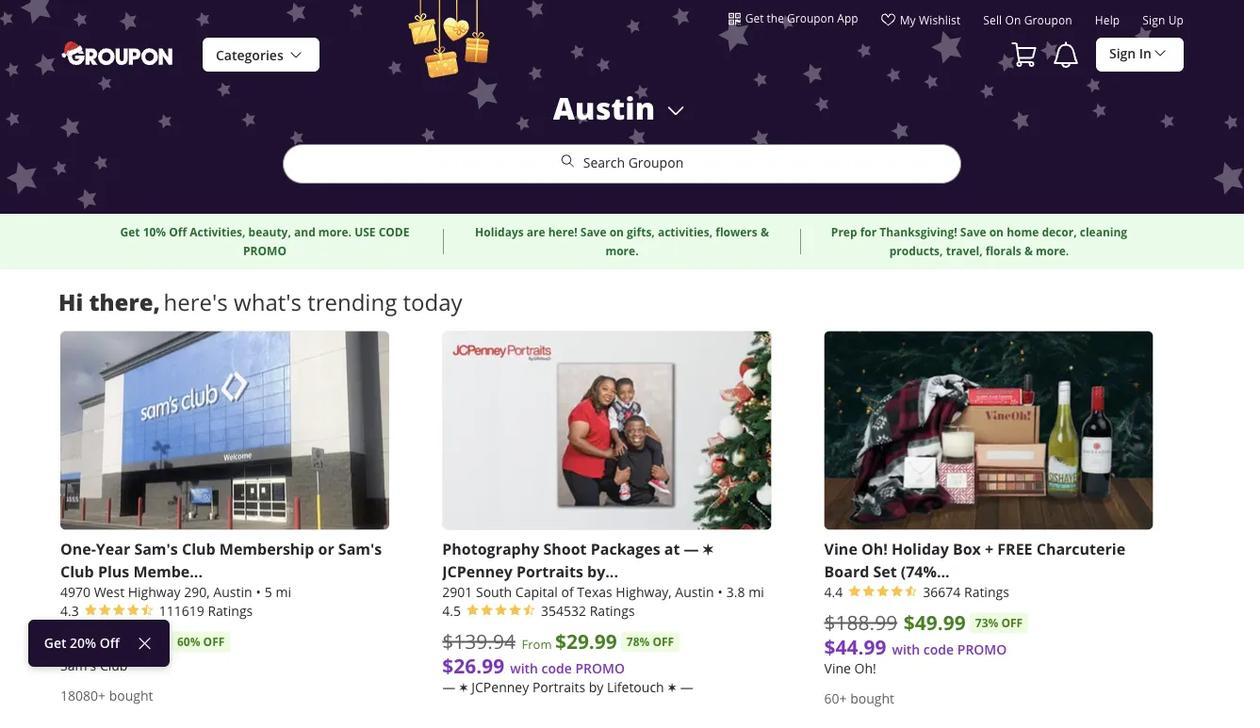 Task type: vqa. For each thing, say whether or not it's contained in the screenshot.
the Lake
no



Task type: describe. For each thing, give the bounding box(es) containing it.
packages
[[591, 539, 661, 559]]

sign for sign up
[[1143, 13, 1166, 28]]

1 horizontal spatial sam's
[[134, 539, 178, 559]]

73%
[[976, 616, 999, 632]]

(74%...
[[901, 561, 950, 582]]

cart
[[893, 94, 929, 117]]

time
[[766, 129, 796, 146]]

vine inside vine oh! holiday box + free charcuterie board set (74%...
[[825, 539, 858, 559]]

austin inside photography shoot packages at — ✶ jcpenney portraits by... 2901 south capital of texas highway, austin • 3.8 mi
[[675, 584, 714, 601]]

help
[[1096, 13, 1121, 28]]

promo inside the $188.99 $49.99 73% off $44.99 with code promo vine oh!
[[958, 641, 1007, 659]]

60+ bought
[[825, 690, 895, 708]]

bought for 60+ bought
[[851, 690, 895, 708]]

from inside from $29.99
[[522, 637, 552, 653]]

prep
[[832, 224, 858, 240]]

$50 from $20 60% off sam's club
[[60, 628, 225, 675]]

in
[[1140, 45, 1152, 62]]

get 10% off activities, beauty, and more. use code promo
[[120, 224, 410, 259]]

are
[[527, 224, 546, 240]]

✶ for $26.99
[[459, 679, 468, 696]]

get 20% off
[[44, 635, 120, 653]]

sign up
[[1143, 13, 1184, 28]]

code inside $26.99 with code promo — ✶ jcpenney portraits by lifetouch ✶ —
[[542, 660, 572, 677]]

2 horizontal spatial on
[[1006, 13, 1022, 28]]

up
[[1169, 13, 1184, 28]]

— for $26.99
[[443, 679, 456, 696]]

36674 ratings
[[924, 584, 1010, 601]]

on for holidays are here! save on gifts, activities, flowers & more.
[[610, 224, 624, 240]]

membe...
[[133, 561, 203, 582]]

18080+ bought
[[60, 687, 153, 705]]

austin button
[[553, 88, 691, 129]]

this
[[833, 129, 856, 146]]

austin inside 'button'
[[553, 88, 656, 129]]

search groupon search field containing austin
[[283, 88, 962, 214]]

gifts
[[920, 146, 946, 163]]

offerings
[[1049, 146, 1104, 163]]

4.5
[[443, 602, 461, 620]]

activities,
[[658, 224, 713, 240]]

shoot
[[544, 539, 587, 559]]

promo inside get 10% off activities, beauty, and more. use code promo
[[243, 243, 287, 259]]

vine oh! holiday box + free charcuterie board set (74%...
[[825, 539, 1126, 582]]

there,
[[89, 287, 160, 317]]

portraits for photography
[[517, 561, 584, 582]]

what's
[[234, 287, 302, 317]]

jcpenney for photography
[[443, 561, 513, 582]]

$44.99
[[825, 634, 887, 661]]

fill
[[816, 129, 830, 146]]

at
[[665, 539, 680, 559]]

empty!
[[952, 94, 1010, 117]]

highway
[[128, 584, 181, 601]]

free
[[998, 539, 1033, 559]]

0 horizontal spatial club
[[60, 561, 94, 582]]

20%
[[70, 635, 96, 653]]

and inside get 10% off activities, beauty, and more. use code promo
[[294, 224, 316, 240]]

florals
[[986, 243, 1022, 259]]

groupon image
[[60, 40, 176, 66]]

off for 20%
[[100, 635, 120, 653]]

groupon inside 'time to fill this bad boy with great products like gadgets, electronics, housewares, gifts and other great offerings from groupon goods .'
[[766, 163, 821, 180]]

get for get 20% off
[[44, 635, 66, 653]]

354532 ratings
[[541, 602, 635, 620]]

gifts,
[[627, 224, 655, 240]]

home
[[1007, 224, 1040, 240]]

on for prep for thanksgiving! save on home decor, cleaning products, travel, florals & more.
[[990, 224, 1004, 240]]

groupon inside search field
[[629, 154, 684, 172]]

club inside $50 from $20 60% off sam's club
[[100, 657, 128, 675]]

by
[[589, 679, 604, 696]]

$188.99 $49.99 73% off $44.99 with code promo vine oh!
[[825, 609, 1023, 677]]

search groupon
[[583, 154, 684, 172]]

promo inside $26.99 with code promo — ✶ jcpenney portraits by lifetouch ✶ —
[[576, 660, 625, 677]]

by...
[[588, 561, 619, 582]]

4.3
[[60, 602, 79, 620]]

today
[[403, 287, 463, 317]]

beauty,
[[249, 224, 291, 240]]

save for travel,
[[961, 224, 987, 240]]

or
[[318, 539, 334, 559]]

products,
[[890, 243, 944, 259]]

products
[[978, 129, 1033, 146]]

flowers
[[716, 224, 758, 240]]

354532
[[541, 602, 587, 620]]

$139.94
[[443, 629, 516, 655]]

from $29.99
[[522, 628, 618, 656]]

vine inside the $188.99 $49.99 73% off $44.99 with code promo vine oh!
[[825, 660, 851, 677]]

✶ for photography
[[703, 539, 714, 559]]

photography
[[443, 539, 540, 559]]

+
[[985, 539, 994, 559]]

111619
[[159, 602, 204, 620]]

trending
[[308, 287, 397, 317]]

box
[[953, 539, 982, 559]]

notifications inbox image
[[1051, 40, 1082, 70]]

sign in button
[[1097, 37, 1184, 72]]

from
[[1107, 146, 1137, 163]]

travel,
[[946, 243, 983, 259]]

$188.99
[[825, 610, 898, 636]]

austin inside the one-year sam's club membership or sam's club plus membe... 4970 west highway 290, austin • 5 mi
[[213, 584, 252, 601]]

sell on groupon link
[[984, 13, 1073, 35]]

from inside $50 from $20 60% off sam's club
[[101, 637, 131, 653]]

housewares,
[[839, 146, 917, 163]]

set
[[874, 561, 897, 582]]

lifetouch
[[607, 679, 665, 696]]

year
[[96, 539, 130, 559]]

my
[[900, 12, 916, 27]]

2 horizontal spatial sam's
[[338, 539, 382, 559]]

charcuterie
[[1037, 539, 1126, 559]]

one-
[[60, 539, 96, 559]]

sam's inside $50 from $20 60% off sam's club
[[60, 657, 96, 675]]

with inside 'time to fill this bad boy with great products like gadgets, electronics, housewares, gifts and other great offerings from groupon goods .'
[[912, 129, 939, 146]]



Task type: locate. For each thing, give the bounding box(es) containing it.
save inside prep for thanksgiving! save on home decor, cleaning products, travel, florals & more.
[[961, 224, 987, 240]]

1 horizontal spatial off
[[169, 224, 187, 240]]

Search Groupon search field
[[283, 88, 962, 214], [283, 144, 962, 184]]

3.8
[[727, 584, 745, 601]]

— right lifetouch
[[681, 679, 694, 696]]

west
[[94, 584, 125, 601]]

0 vertical spatial code
[[924, 641, 954, 659]]

portraits up capital
[[517, 561, 584, 582]]

0 horizontal spatial •
[[256, 584, 261, 601]]

your shopping cart is empty!
[[766, 94, 1010, 117]]

0 vertical spatial with
[[912, 129, 939, 146]]

prep for thanksgiving! save on home decor, cleaning products, travel, florals & more. link
[[824, 223, 1135, 261]]

0 horizontal spatial ratings
[[208, 602, 253, 620]]

and right beauty,
[[294, 224, 316, 240]]

save right here! at the top of page
[[581, 224, 607, 240]]

portraits inside $26.99 with code promo — ✶ jcpenney portraits by lifetouch ✶ —
[[533, 679, 586, 696]]

portraits
[[517, 561, 584, 582], [533, 679, 586, 696]]

1 vertical spatial get
[[120, 224, 140, 240]]

0 horizontal spatial austin
[[213, 584, 252, 601]]

off right 10%
[[169, 224, 187, 240]]

from down 354532
[[522, 637, 552, 653]]

0 vertical spatial sign
[[1143, 13, 1166, 28]]

1 horizontal spatial save
[[961, 224, 987, 240]]

1 save from the left
[[581, 224, 607, 240]]

my wishlist link
[[881, 12, 961, 35]]

jcpenney down photography on the bottom left of page
[[443, 561, 513, 582]]

— inside photography shoot packages at — ✶ jcpenney portraits by... 2901 south capital of texas highway, austin • 3.8 mi
[[684, 539, 699, 559]]

search groupon search field down austin 'button'
[[283, 144, 962, 184]]

$26.99
[[443, 652, 505, 680]]

1 vertical spatial vine
[[825, 660, 851, 677]]

0 vertical spatial &
[[761, 224, 769, 240]]

0 horizontal spatial code
[[542, 660, 572, 677]]

2 horizontal spatial promo
[[958, 641, 1007, 659]]

oh! inside vine oh! holiday box + free charcuterie board set (74%...
[[862, 539, 888, 559]]

portraits left 'by'
[[533, 679, 586, 696]]

1 vertical spatial club
[[60, 561, 94, 582]]

categories button
[[203, 38, 320, 73]]

0 vertical spatial jcpenney
[[443, 561, 513, 582]]

sam's up membe...
[[134, 539, 178, 559]]

1 horizontal spatial promo
[[576, 660, 625, 677]]

austin up 111619 ratings
[[213, 584, 252, 601]]

save up travel,
[[961, 224, 987, 240]]

more. left the use
[[319, 224, 352, 240]]

oh! up set
[[862, 539, 888, 559]]

on up florals
[[990, 224, 1004, 240]]

oh! inside the $188.99 $49.99 73% off $44.99 with code promo vine oh!
[[855, 660, 877, 677]]

my wishlist
[[900, 12, 961, 27]]

0 horizontal spatial &
[[761, 224, 769, 240]]

sign left up
[[1143, 13, 1166, 28]]

0 horizontal spatial on
[[610, 224, 624, 240]]

1 horizontal spatial on
[[990, 224, 1004, 240]]

0 horizontal spatial and
[[294, 224, 316, 240]]

here's
[[164, 287, 228, 317]]

activities,
[[190, 224, 246, 240]]

texas
[[577, 584, 613, 601]]

1 vertical spatial promo
[[958, 641, 1007, 659]]

$29.99
[[555, 628, 618, 656]]

2 search groupon search field from the top
[[283, 144, 962, 184]]

plus
[[98, 561, 129, 582]]

jcpenney for $26.99
[[472, 679, 529, 696]]

0 horizontal spatial get
[[44, 635, 66, 653]]

great
[[942, 129, 974, 146], [1014, 146, 1046, 163]]

2 vertical spatial promo
[[576, 660, 625, 677]]

1 vine from the top
[[825, 539, 858, 559]]

bought down $50 from $20 60% off sam's club
[[109, 687, 153, 705]]

time to fill this bad boy with great products like gadgets, electronics, housewares, gifts and other great offerings from groupon goods .
[[766, 129, 1137, 180]]

$49.99
[[904, 609, 966, 637]]

save inside holidays are here! save on gifts, activities, flowers & more.
[[581, 224, 607, 240]]

on left gifts,
[[610, 224, 624, 240]]

groupon inside 'button'
[[787, 10, 835, 25]]

on inside prep for thanksgiving! save on home decor, cleaning products, travel, florals & more.
[[990, 224, 1004, 240]]

1 vertical spatial portraits
[[533, 679, 586, 696]]

goods
[[824, 163, 864, 180]]

✶ right at
[[703, 539, 714, 559]]

club up the 18080+ bought
[[100, 657, 128, 675]]

1 vertical spatial with
[[893, 641, 921, 659]]

save
[[581, 224, 607, 240], [961, 224, 987, 240]]

on right sell
[[1006, 13, 1022, 28]]

get
[[746, 10, 764, 25], [120, 224, 140, 240], [44, 635, 66, 653]]

ratings up 73%
[[965, 584, 1010, 601]]

1 horizontal spatial mi
[[749, 584, 765, 601]]

with inside $26.99 with code promo — ✶ jcpenney portraits by lifetouch ✶ —
[[510, 660, 538, 677]]

$26.99 with code promo — ✶ jcpenney portraits by lifetouch ✶ —
[[443, 652, 694, 696]]

1 vertical spatial oh!
[[855, 660, 877, 677]]

1 horizontal spatial austin
[[553, 88, 656, 129]]

sign inside sign up link
[[1143, 13, 1166, 28]]

1 horizontal spatial ratings
[[590, 602, 635, 620]]

•
[[256, 584, 261, 601], [718, 584, 723, 601]]

• inside photography shoot packages at — ✶ jcpenney portraits by... 2901 south capital of texas highway, austin • 3.8 mi
[[718, 584, 723, 601]]

1 vertical spatial off
[[100, 635, 120, 653]]

code
[[379, 224, 410, 240]]

& inside holidays are here! save on gifts, activities, flowers & more.
[[761, 224, 769, 240]]

1 vertical spatial code
[[542, 660, 572, 677]]

portraits inside photography shoot packages at — ✶ jcpenney portraits by... 2901 south capital of texas highway, austin • 3.8 mi
[[517, 561, 584, 582]]

off inside $50 from $20 60% off sam's club
[[203, 634, 225, 650]]

290,
[[184, 584, 210, 601]]

5
[[265, 584, 272, 601]]

1 horizontal spatial sign
[[1143, 13, 1166, 28]]

off right the 60%
[[203, 634, 225, 650]]

0 vertical spatial and
[[950, 146, 973, 163]]

1 horizontal spatial code
[[924, 641, 954, 659]]

2 vine from the top
[[825, 660, 851, 677]]

1 vertical spatial and
[[294, 224, 316, 240]]

get for get the groupon app
[[746, 10, 764, 25]]

0 horizontal spatial from
[[101, 637, 131, 653]]

2 vertical spatial get
[[44, 635, 66, 653]]

78% off
[[627, 634, 674, 650]]

and inside 'time to fill this bad boy with great products like gadgets, electronics, housewares, gifts and other great offerings from groupon goods .'
[[950, 146, 973, 163]]

of
[[562, 584, 574, 601]]

✶ inside photography shoot packages at — ✶ jcpenney portraits by... 2901 south capital of texas highway, austin • 3.8 mi
[[703, 539, 714, 559]]

ratings for code
[[590, 602, 635, 620]]

off
[[169, 224, 187, 240], [100, 635, 120, 653]]

groupon right search
[[629, 154, 684, 172]]

bad
[[859, 129, 883, 146]]

club up membe...
[[182, 539, 216, 559]]

0 horizontal spatial more.
[[319, 224, 352, 240]]

austin up search
[[553, 88, 656, 129]]

sign inside sign in button
[[1110, 45, 1137, 62]]

111619 ratings
[[159, 602, 253, 620]]

vine up 60+
[[825, 660, 851, 677]]

hi there, here's what's trending today
[[58, 287, 463, 317]]

off right 73%
[[1002, 616, 1023, 632]]

is
[[934, 94, 947, 117]]

1 horizontal spatial great
[[1014, 146, 1046, 163]]

off right 20%
[[100, 635, 120, 653]]

0 vertical spatial get
[[746, 10, 764, 25]]

off right "78%"
[[653, 634, 674, 650]]

boy
[[886, 129, 909, 146]]

2 • from the left
[[718, 584, 723, 601]]

portraits for $26.99
[[533, 679, 586, 696]]

on
[[1006, 13, 1022, 28], [610, 224, 624, 240], [990, 224, 1004, 240]]

1 mi from the left
[[276, 584, 291, 601]]

2 mi from the left
[[749, 584, 765, 601]]

mi right 5
[[276, 584, 291, 601]]

$50
[[60, 629, 94, 655]]

jcpenney down $139.94
[[472, 679, 529, 696]]

off inside get 10% off activities, beauty, and more. use code promo
[[169, 224, 187, 240]]

off for 10%
[[169, 224, 187, 240]]

sell on groupon
[[984, 13, 1073, 28]]

1 vertical spatial sign
[[1110, 45, 1137, 62]]

more. down decor,
[[1036, 243, 1070, 259]]

ratings down '290,'
[[208, 602, 253, 620]]

36674
[[924, 584, 961, 601]]

0 horizontal spatial sam's
[[60, 657, 96, 675]]

and
[[950, 146, 973, 163], [294, 224, 316, 240]]

0 horizontal spatial save
[[581, 224, 607, 240]]

cleaning
[[1080, 224, 1128, 240]]

other
[[977, 146, 1010, 163]]

2 vertical spatial club
[[100, 657, 128, 675]]

1 horizontal spatial get
[[120, 224, 140, 240]]

sign up link
[[1143, 13, 1184, 35]]

1 • from the left
[[256, 584, 261, 601]]

club up "4970"
[[60, 561, 94, 582]]

60+
[[825, 690, 847, 708]]

thanksgiving!
[[880, 224, 958, 240]]

promo up 'by'
[[576, 660, 625, 677]]

more. down gifts,
[[606, 243, 639, 259]]

1 horizontal spatial ✶
[[668, 679, 677, 696]]

get the groupon app button
[[729, 9, 859, 26]]

with right "$26.99"
[[510, 660, 538, 677]]

✶ right lifetouch
[[668, 679, 677, 696]]

• inside the one-year sam's club membership or sam's club plus membe... 4970 west highway 290, austin • 5 mi
[[256, 584, 261, 601]]

0 vertical spatial oh!
[[862, 539, 888, 559]]

1 horizontal spatial &
[[1025, 243, 1033, 259]]

off
[[1002, 616, 1023, 632], [203, 634, 225, 650], [653, 634, 674, 650]]

with inside the $188.99 $49.99 73% off $44.99 with code promo vine oh!
[[893, 641, 921, 659]]

1 horizontal spatial from
[[522, 637, 552, 653]]

• left 5
[[256, 584, 261, 601]]

jcpenney inside photography shoot packages at — ✶ jcpenney portraits by... 2901 south capital of texas highway, austin • 3.8 mi
[[443, 561, 513, 582]]

sign for sign in
[[1110, 45, 1137, 62]]

jcpenney inside $26.99 with code promo — ✶ jcpenney portraits by lifetouch ✶ —
[[472, 679, 529, 696]]

0 horizontal spatial great
[[942, 129, 974, 146]]

1 horizontal spatial off
[[653, 634, 674, 650]]

search groupon search field up gifts,
[[283, 88, 962, 214]]

help link
[[1096, 13, 1121, 35]]

with right boy
[[912, 129, 939, 146]]

bought right 60+
[[851, 690, 895, 708]]

0 vertical spatial portraits
[[517, 561, 584, 582]]

promo down beauty,
[[243, 243, 287, 259]]

and right gifts
[[950, 146, 973, 163]]

with
[[912, 129, 939, 146], [893, 641, 921, 659], [510, 660, 538, 677]]

0 vertical spatial vine
[[825, 539, 858, 559]]

prep for thanksgiving! save on home decor, cleaning products, travel, florals & more.
[[832, 224, 1128, 259]]

2 vertical spatial with
[[510, 660, 538, 677]]

more. inside get 10% off activities, beauty, and more. use code promo
[[319, 224, 352, 240]]

ratings down texas
[[590, 602, 635, 620]]

sign left in
[[1110, 45, 1137, 62]]

get inside get 10% off activities, beauty, and more. use code promo
[[120, 224, 140, 240]]

2 horizontal spatial ✶
[[703, 539, 714, 559]]

sell
[[984, 13, 1003, 28]]

0 vertical spatial club
[[182, 539, 216, 559]]

0 horizontal spatial bought
[[109, 687, 153, 705]]

get the groupon app
[[746, 10, 859, 25]]

get left 20%
[[44, 635, 66, 653]]

0 vertical spatial off
[[169, 224, 187, 240]]

1 horizontal spatial more.
[[606, 243, 639, 259]]

0 vertical spatial promo
[[243, 243, 287, 259]]

like
[[1036, 129, 1057, 146]]

bought for 18080+ bought
[[109, 687, 153, 705]]

mi inside the one-year sam's club membership or sam's club plus membe... 4970 west highway 290, austin • 5 mi
[[276, 584, 291, 601]]

board
[[825, 561, 870, 582]]

• left the 3.8
[[718, 584, 723, 601]]

2 horizontal spatial more.
[[1036, 243, 1070, 259]]

2 horizontal spatial get
[[746, 10, 764, 25]]

get left 10%
[[120, 224, 140, 240]]

with down $49.99
[[893, 641, 921, 659]]

groupon
[[787, 10, 835, 25], [1025, 13, 1073, 28], [629, 154, 684, 172], [766, 163, 821, 180]]

south
[[476, 584, 512, 601]]

electronics,
[[766, 146, 835, 163]]

great down 'is'
[[942, 129, 974, 146]]

0 horizontal spatial off
[[100, 635, 120, 653]]

0 horizontal spatial mi
[[276, 584, 291, 601]]

—
[[684, 539, 699, 559], [443, 679, 456, 696], [681, 679, 694, 696]]

oh! up 60+ bought at the bottom right of the page
[[855, 660, 877, 677]]

for
[[861, 224, 877, 240]]

promo down 73%
[[958, 641, 1007, 659]]

groupon down to
[[766, 163, 821, 180]]

use
[[355, 224, 376, 240]]

holiday
[[892, 539, 949, 559]]

2 horizontal spatial off
[[1002, 616, 1023, 632]]

ratings for $20
[[208, 602, 253, 620]]

2 horizontal spatial austin
[[675, 584, 714, 601]]

get left the
[[746, 10, 764, 25]]

great right other
[[1014, 146, 1046, 163]]

one-year sam's club membership or sam's club plus membe... 4970 west highway 290, austin • 5 mi
[[60, 539, 382, 601]]

1 from from the left
[[101, 637, 131, 653]]

more. inside holidays are here! save on gifts, activities, flowers & more.
[[606, 243, 639, 259]]

to
[[799, 129, 812, 146]]

2901
[[443, 584, 473, 601]]

groupon right the
[[787, 10, 835, 25]]

save for more.
[[581, 224, 607, 240]]

vine up board
[[825, 539, 858, 559]]

60%
[[177, 634, 200, 650]]

✶
[[703, 539, 714, 559], [459, 679, 468, 696], [668, 679, 677, 696]]

2 horizontal spatial club
[[182, 539, 216, 559]]

highway,
[[616, 584, 672, 601]]

0 horizontal spatial off
[[203, 634, 225, 650]]

mi right the 3.8
[[749, 584, 765, 601]]

code down from $29.99
[[542, 660, 572, 677]]

& right flowers
[[761, 224, 769, 240]]

1 vertical spatial jcpenney
[[472, 679, 529, 696]]

2 from from the left
[[522, 637, 552, 653]]

2 save from the left
[[961, 224, 987, 240]]

from right 20%
[[101, 637, 131, 653]]

1 horizontal spatial •
[[718, 584, 723, 601]]

1 search groupon search field from the top
[[283, 88, 962, 214]]

1 horizontal spatial and
[[950, 146, 973, 163]]

on inside holidays are here! save on gifts, activities, flowers & more.
[[610, 224, 624, 240]]

code inside the $188.99 $49.99 73% off $44.99 with code promo vine oh!
[[924, 641, 954, 659]]

18080+
[[60, 687, 106, 705]]

— for photography
[[684, 539, 699, 559]]

here!
[[549, 224, 578, 240]]

— right at
[[684, 539, 699, 559]]

1 vertical spatial &
[[1025, 243, 1033, 259]]

code down $49.99
[[924, 641, 954, 659]]

holidays are here! save on gifts, activities, flowers & more. link
[[467, 223, 778, 261]]

& down home
[[1025, 243, 1033, 259]]

✶ down $139.94
[[459, 679, 468, 696]]

holidays are here! save on gifts, activities, flowers & more.
[[475, 224, 769, 259]]

austin
[[553, 88, 656, 129], [213, 584, 252, 601], [675, 584, 714, 601]]

0 horizontal spatial ✶
[[459, 679, 468, 696]]

.
[[864, 163, 868, 180]]

0 horizontal spatial sign
[[1110, 45, 1137, 62]]

mi inside photography shoot packages at — ✶ jcpenney portraits by... 2901 south capital of texas highway, austin • 3.8 mi
[[749, 584, 765, 601]]

sam's right or
[[338, 539, 382, 559]]

1 horizontal spatial club
[[100, 657, 128, 675]]

photography shoot packages at — ✶ jcpenney portraits by... 2901 south capital of texas highway, austin • 3.8 mi
[[443, 539, 765, 601]]

get inside 'button'
[[746, 10, 764, 25]]

sam's down the get 20% off
[[60, 657, 96, 675]]

groupon up notifications inbox image
[[1025, 13, 1073, 28]]

more. inside prep for thanksgiving! save on home decor, cleaning products, travel, florals & more.
[[1036, 243, 1070, 259]]

off inside the $188.99 $49.99 73% off $44.99 with code promo vine oh!
[[1002, 616, 1023, 632]]

— down $139.94
[[443, 679, 456, 696]]

& inside prep for thanksgiving! save on home decor, cleaning products, travel, florals & more.
[[1025, 243, 1033, 259]]

1 horizontal spatial bought
[[851, 690, 895, 708]]

2 horizontal spatial ratings
[[965, 584, 1010, 601]]

get for get 10% off activities, beauty, and more. use code promo
[[120, 224, 140, 240]]

austin left the 3.8
[[675, 584, 714, 601]]

0 horizontal spatial promo
[[243, 243, 287, 259]]



